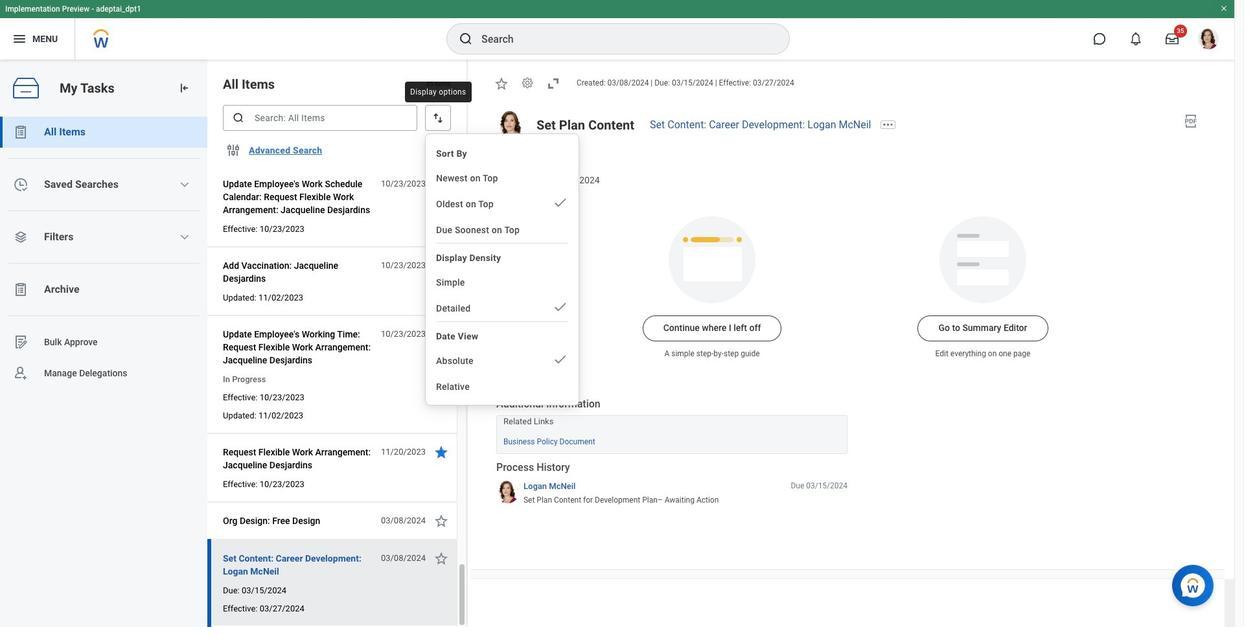 Task type: locate. For each thing, give the bounding box(es) containing it.
chevron down image
[[180, 180, 190, 190]]

configure image
[[226, 143, 241, 158]]

star image
[[434, 327, 449, 342], [434, 513, 449, 529], [434, 551, 449, 566]]

2 vertical spatial star image
[[434, 551, 449, 566]]

employee's photo (logan mcneil) image
[[496, 111, 526, 141]]

1 star image from the top
[[434, 327, 449, 342]]

clipboard image
[[13, 282, 29, 297]]

perspective image
[[13, 229, 29, 245]]

1 vertical spatial star image
[[434, 513, 449, 529]]

2 star image from the top
[[434, 513, 449, 529]]

transformation import image
[[178, 82, 191, 95]]

chevron down image
[[180, 232, 190, 242]]

view printable version (pdf) image
[[1183, 113, 1199, 129]]

user plus image
[[13, 365, 29, 381]]

1 vertical spatial check image
[[553, 352, 568, 367]]

tooltip
[[402, 79, 474, 105]]

check image
[[553, 299, 568, 315], [553, 352, 568, 367]]

clipboard image
[[13, 124, 29, 140]]

list
[[0, 117, 207, 389]]

0 vertical spatial star image
[[434, 327, 449, 342]]

Search Workday  search field
[[481, 25, 763, 53]]

0 vertical spatial check image
[[553, 299, 568, 315]]

banner
[[0, 0, 1235, 60]]

justify image
[[12, 31, 27, 47]]

star image
[[494, 76, 509, 91], [434, 176, 449, 192], [434, 258, 449, 273], [434, 445, 449, 460]]

close environment banner image
[[1220, 5, 1228, 12]]

menu
[[426, 139, 579, 400]]



Task type: describe. For each thing, give the bounding box(es) containing it.
rename image
[[13, 334, 29, 350]]

sort image
[[432, 111, 445, 124]]

Search: All Items text field
[[223, 105, 417, 131]]

gear image
[[521, 77, 534, 90]]

3 star image from the top
[[434, 551, 449, 566]]

2 check image from the top
[[553, 352, 568, 367]]

inbox large image
[[1166, 32, 1179, 45]]

check image
[[553, 195, 568, 211]]

process history region
[[496, 460, 848, 510]]

search image
[[232, 111, 245, 124]]

profile logan mcneil image
[[1198, 29, 1219, 52]]

1 check image from the top
[[553, 299, 568, 315]]

item list element
[[207, 0, 468, 627]]

notifications large image
[[1130, 32, 1142, 45]]

additional information region
[[496, 397, 848, 454]]

fullscreen image
[[546, 76, 561, 91]]

clock check image
[[13, 177, 29, 192]]

search image
[[458, 31, 474, 47]]



Task type: vqa. For each thing, say whether or not it's contained in the screenshot.
1st check image from the bottom
yes



